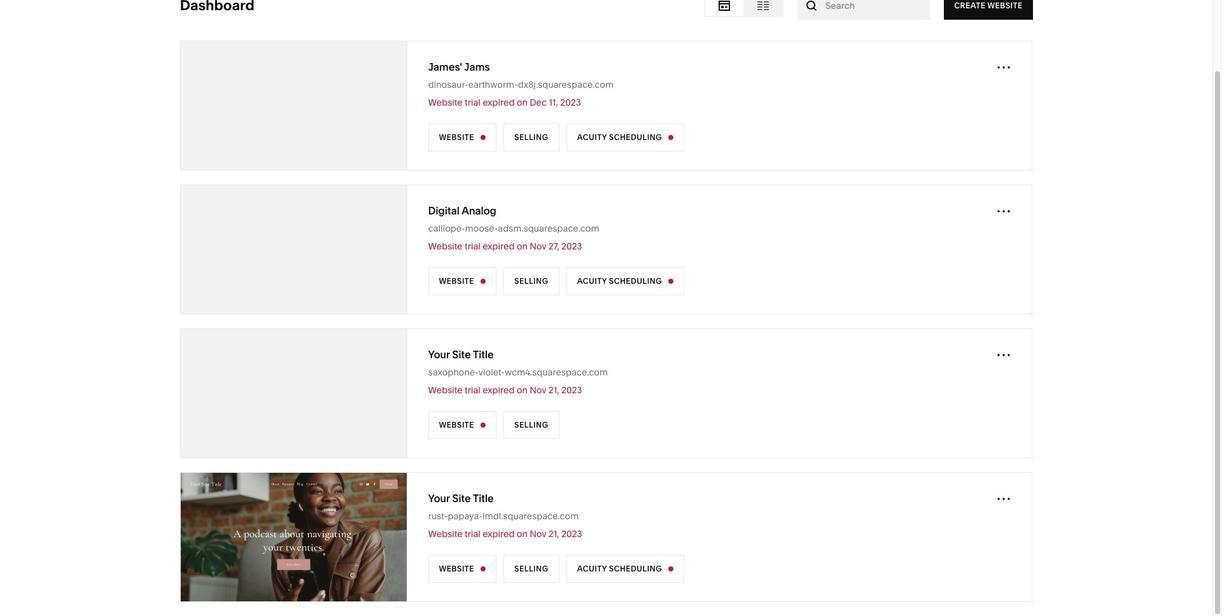 Task type: locate. For each thing, give the bounding box(es) containing it.
tab list
[[705, 0, 782, 16]]

your
[[428, 348, 450, 361], [428, 492, 450, 505]]

expired for dx8j.squarespace.com
[[483, 97, 515, 108]]

expired inside saxophone-violet-wcm4.squarespace.com website trial expired on nov 21, 2023
[[483, 385, 515, 396]]

your for saxophone-
[[428, 348, 450, 361]]

website link down calliope-
[[428, 267, 497, 295]]

on inside rust-papaya-lmdl.squarespace.com website trial expired on nov 21, 2023
[[517, 528, 528, 540]]

1 nov from the top
[[530, 241, 547, 252]]

2 nov from the top
[[530, 385, 547, 396]]

selling
[[515, 132, 549, 142], [515, 276, 549, 286], [515, 420, 549, 430], [515, 564, 549, 574]]

0 vertical spatial acuity scheduling link
[[566, 124, 685, 152]]

on left 27,
[[517, 241, 528, 252]]

trial inside calliope-moose-adsm.squarespace.com website trial expired on nov 27, 2023
[[465, 241, 481, 252]]

title up papaya- at the bottom of the page
[[473, 492, 494, 505]]

your site title link up "saxophone-"
[[428, 348, 494, 362]]

website link down papaya- at the bottom of the page
[[428, 555, 497, 583]]

on
[[517, 97, 528, 108], [517, 241, 528, 252], [517, 385, 528, 396], [517, 528, 528, 540]]

site up papaya- at the bottom of the page
[[452, 492, 471, 505]]

2023 inside saxophone-violet-wcm4.squarespace.com website trial expired on nov 21, 2023
[[562, 385, 582, 396]]

1 vertical spatial nov
[[530, 385, 547, 396]]

acuity scheduling link
[[566, 124, 685, 152], [566, 267, 685, 295], [566, 555, 685, 583]]

2023 down wcm4.squarespace.com
[[562, 385, 582, 396]]

acuity scheduling
[[577, 132, 662, 142], [577, 276, 662, 286], [577, 564, 662, 574]]

website right to
[[290, 532, 325, 542]]

go to website button
[[252, 523, 335, 551]]

selling link down 27,
[[504, 267, 559, 295]]

1 vertical spatial your site title link
[[428, 492, 494, 506]]

2023 for rust-papaya-lmdl.squarespace.com website trial expired on nov 21, 2023
[[562, 528, 582, 540]]

expired for adsm.squarespace.com
[[483, 241, 515, 252]]

2 on from the top
[[517, 241, 528, 252]]

1 vertical spatial acuity scheduling
[[577, 276, 662, 286]]

selling for dx8j.squarespace.com
[[515, 132, 549, 142]]

2 scheduling from the top
[[609, 276, 662, 286]]

title
[[473, 348, 494, 361], [473, 492, 494, 505]]

2 vertical spatial scheduling
[[609, 564, 662, 574]]

website inside dinosaur-earthworm-dx8j.squarespace.com website trial expired on dec 11, 2023
[[428, 97, 463, 108]]

website link down "saxophone-"
[[428, 411, 497, 439]]

2 selling from the top
[[515, 276, 549, 286]]

1 on from the top
[[517, 97, 528, 108]]

trial inside dinosaur-earthworm-dx8j.squarespace.com website trial expired on dec 11, 2023
[[465, 97, 481, 108]]

3 acuity scheduling from the top
[[577, 564, 662, 574]]

1 vertical spatial site
[[452, 492, 471, 505]]

2 title from the top
[[473, 492, 494, 505]]

0 vertical spatial your site title link
[[428, 348, 494, 362]]

trial down violet-
[[465, 385, 481, 396]]

3 selling from the top
[[515, 420, 549, 430]]

1 website link from the top
[[428, 124, 497, 152]]

1 expired from the top
[[483, 97, 515, 108]]

0 vertical spatial site
[[452, 348, 471, 361]]

0 vertical spatial acuity scheduling
[[577, 132, 662, 142]]

3 selling link from the top
[[504, 411, 559, 439]]

2023
[[560, 97, 581, 108], [562, 241, 582, 252], [562, 385, 582, 396], [562, 528, 582, 540]]

3 acuity scheduling link from the top
[[566, 555, 685, 583]]

2 acuity from the top
[[577, 276, 607, 286]]

1 vertical spatial title
[[473, 492, 494, 505]]

1 selling from the top
[[515, 132, 549, 142]]

nov
[[530, 241, 547, 252], [530, 385, 547, 396], [530, 528, 547, 540]]

expired down moose-
[[483, 241, 515, 252]]

1 scheduling from the top
[[609, 132, 662, 142]]

nov for adsm.squarespace.com
[[530, 241, 547, 252]]

your site title
[[428, 348, 494, 361], [428, 492, 494, 505]]

selling link
[[504, 124, 559, 152], [504, 267, 559, 295], [504, 411, 559, 439], [504, 555, 559, 583]]

1 trial from the top
[[465, 97, 481, 108]]

selling down rust-papaya-lmdl.squarespace.com website trial expired on nov 21, 2023
[[515, 564, 549, 574]]

0 vertical spatial scheduling
[[609, 132, 662, 142]]

scheduling for your site title
[[609, 564, 662, 574]]

2 vertical spatial acuity scheduling link
[[566, 555, 685, 583]]

to
[[277, 532, 288, 542]]

your site title link up papaya- at the bottom of the page
[[428, 492, 494, 506]]

your site title link
[[428, 348, 494, 362], [428, 492, 494, 506]]

3 on from the top
[[517, 385, 528, 396]]

expired down violet-
[[483, 385, 515, 396]]

on for moose-
[[517, 241, 528, 252]]

4 trial from the top
[[465, 528, 481, 540]]

your site title up papaya- at the bottom of the page
[[428, 492, 494, 505]]

site up "saxophone-"
[[452, 348, 471, 361]]

expired down earthworm-
[[483, 97, 515, 108]]

calliope-moose-adsm.squarespace.com website trial expired on nov 27, 2023
[[428, 223, 599, 252]]

2 your site title from the top
[[428, 492, 494, 505]]

selling link down dec
[[504, 124, 559, 152]]

2 trial from the top
[[465, 241, 481, 252]]

2 vertical spatial acuity scheduling
[[577, 564, 662, 574]]

acuity scheduling link for digital analog
[[566, 267, 685, 295]]

1 horizontal spatial website
[[987, 1, 1023, 10]]

wcm4.squarespace.com
[[505, 367, 608, 378]]

website link for calliope-moose-adsm.squarespace.com website trial expired on nov 27, 2023
[[428, 267, 497, 295]]

trial
[[465, 97, 481, 108], [465, 241, 481, 252], [465, 385, 481, 396], [465, 528, 481, 540]]

website inside button
[[290, 532, 325, 542]]

scheduling for james' jams
[[609, 132, 662, 142]]

3 acuity from the top
[[577, 564, 607, 574]]

scheduling
[[609, 132, 662, 142], [609, 276, 662, 286], [609, 564, 662, 574]]

21,
[[549, 385, 559, 396], [549, 528, 559, 540]]

21, inside rust-papaya-lmdl.squarespace.com website trial expired on nov 21, 2023
[[549, 528, 559, 540]]

3 website link from the top
[[428, 411, 497, 439]]

your site title for papaya-
[[428, 492, 494, 505]]

2 your from the top
[[428, 492, 450, 505]]

2 vertical spatial nov
[[530, 528, 547, 540]]

trial inside rust-papaya-lmdl.squarespace.com website trial expired on nov 21, 2023
[[465, 528, 481, 540]]

nov for wcm4.squarespace.com
[[530, 385, 547, 396]]

1 21, from the top
[[549, 385, 559, 396]]

site
[[452, 348, 471, 361], [452, 492, 471, 505]]

digital analog link
[[428, 204, 497, 218]]

2 selling link from the top
[[504, 267, 559, 295]]

3 expired from the top
[[483, 385, 515, 396]]

1 vertical spatial acuity scheduling link
[[566, 267, 685, 295]]

2 vertical spatial acuity
[[577, 564, 607, 574]]

on down lmdl.squarespace.com
[[517, 528, 528, 540]]

4 selling from the top
[[515, 564, 549, 574]]

0 vertical spatial your site title
[[428, 348, 494, 361]]

4 on from the top
[[517, 528, 528, 540]]

2 website link from the top
[[428, 267, 497, 295]]

expired down lmdl.squarespace.com
[[483, 528, 515, 540]]

4 expired from the top
[[483, 528, 515, 540]]

1 title from the top
[[473, 348, 494, 361]]

scheduling for digital analog
[[609, 276, 662, 286]]

website link down dinosaur- on the left of the page
[[428, 124, 497, 152]]

go to website
[[262, 532, 325, 542]]

2023 inside rust-papaya-lmdl.squarespace.com website trial expired on nov 21, 2023
[[562, 528, 582, 540]]

0 vertical spatial nov
[[530, 241, 547, 252]]

website link for rust-papaya-lmdl.squarespace.com website trial expired on nov 21, 2023
[[428, 555, 497, 583]]

1 vertical spatial scheduling
[[609, 276, 662, 286]]

1 acuity from the top
[[577, 132, 607, 142]]

2023 right 11,
[[560, 97, 581, 108]]

expired
[[483, 97, 515, 108], [483, 241, 515, 252], [483, 385, 515, 396], [483, 528, 515, 540]]

your site title up "saxophone-"
[[428, 348, 494, 361]]

acuity scheduling for digital analog
[[577, 276, 662, 286]]

1 site from the top
[[452, 348, 471, 361]]

nov down wcm4.squarespace.com
[[530, 385, 547, 396]]

1 your from the top
[[428, 348, 450, 361]]

selling down calliope-moose-adsm.squarespace.com website trial expired on nov 27, 2023
[[515, 276, 549, 286]]

trial inside saxophone-violet-wcm4.squarespace.com website trial expired on nov 21, 2023
[[465, 385, 481, 396]]

trial down moose-
[[465, 241, 481, 252]]

expired inside dinosaur-earthworm-dx8j.squarespace.com website trial expired on dec 11, 2023
[[483, 97, 515, 108]]

website link
[[428, 124, 497, 152], [428, 267, 497, 295], [428, 411, 497, 439], [428, 555, 497, 583]]

digital
[[428, 204, 460, 217]]

1 acuity scheduling link from the top
[[566, 124, 685, 152]]

0 vertical spatial acuity
[[577, 132, 607, 142]]

selling link down rust-papaya-lmdl.squarespace.com website trial expired on nov 21, 2023
[[504, 555, 559, 583]]

jams
[[464, 60, 490, 73]]

on left dec
[[517, 97, 528, 108]]

0 horizontal spatial website
[[290, 532, 325, 542]]

0 vertical spatial 21,
[[549, 385, 559, 396]]

1 your site title link from the top
[[428, 348, 494, 362]]

selling down saxophone-violet-wcm4.squarespace.com website trial expired on nov 21, 2023
[[515, 420, 549, 430]]

2023 inside dinosaur-earthworm-dx8j.squarespace.com website trial expired on dec 11, 2023
[[560, 97, 581, 108]]

2023 down lmdl.squarespace.com
[[562, 528, 582, 540]]

1 vertical spatial your
[[428, 492, 450, 505]]

acuity
[[577, 132, 607, 142], [577, 276, 607, 286], [577, 564, 607, 574]]

website right create at the right top of page
[[987, 1, 1023, 10]]

nov inside calliope-moose-adsm.squarespace.com website trial expired on nov 27, 2023
[[530, 241, 547, 252]]

violet-
[[479, 367, 505, 378]]

0 vertical spatial your
[[428, 348, 450, 361]]

1 vertical spatial 21,
[[549, 528, 559, 540]]

james' jams
[[428, 60, 490, 73]]

Search field
[[826, 0, 902, 13]]

trial down earthworm-
[[465, 97, 481, 108]]

0 vertical spatial title
[[473, 348, 494, 361]]

website
[[428, 97, 463, 108], [439, 132, 474, 142], [428, 241, 463, 252], [439, 276, 474, 286], [428, 385, 463, 396], [439, 420, 474, 430], [428, 528, 463, 540], [439, 564, 474, 574]]

21, down wcm4.squarespace.com
[[549, 385, 559, 396]]

papaya-
[[448, 511, 483, 522]]

2 21, from the top
[[549, 528, 559, 540]]

on inside calliope-moose-adsm.squarespace.com website trial expired on nov 27, 2023
[[517, 241, 528, 252]]

1 your site title from the top
[[428, 348, 494, 361]]

your up "saxophone-"
[[428, 348, 450, 361]]

title up violet-
[[473, 348, 494, 361]]

selling down dec
[[515, 132, 549, 142]]

2023 right 27,
[[562, 241, 582, 252]]

create
[[954, 1, 986, 10]]

on down wcm4.squarespace.com
[[517, 385, 528, 396]]

2 acuity scheduling link from the top
[[566, 267, 685, 295]]

dec
[[530, 97, 547, 108]]

2 site from the top
[[452, 492, 471, 505]]

3 trial from the top
[[465, 385, 481, 396]]

3 nov from the top
[[530, 528, 547, 540]]

saxophone-
[[428, 367, 479, 378]]

1 vertical spatial website
[[290, 532, 325, 542]]

selling link down saxophone-violet-wcm4.squarespace.com website trial expired on nov 21, 2023
[[504, 411, 559, 439]]

expired inside rust-papaya-lmdl.squarespace.com website trial expired on nov 21, 2023
[[483, 528, 515, 540]]

1 vertical spatial acuity
[[577, 276, 607, 286]]

1 selling link from the top
[[504, 124, 559, 152]]

on inside dinosaur-earthworm-dx8j.squarespace.com website trial expired on dec 11, 2023
[[517, 97, 528, 108]]

2 acuity scheduling from the top
[[577, 276, 662, 286]]

4 website link from the top
[[428, 555, 497, 583]]

3 scheduling from the top
[[609, 564, 662, 574]]

dx8j.squarespace.com
[[518, 79, 614, 90]]

on inside saxophone-violet-wcm4.squarespace.com website trial expired on nov 21, 2023
[[517, 385, 528, 396]]

trial down papaya- at the bottom of the page
[[465, 528, 481, 540]]

dinosaur-
[[428, 79, 468, 90]]

2023 inside calliope-moose-adsm.squarespace.com website trial expired on nov 27, 2023
[[562, 241, 582, 252]]

nov down lmdl.squarespace.com
[[530, 528, 547, 540]]

nov inside rust-papaya-lmdl.squarespace.com website trial expired on nov 21, 2023
[[530, 528, 547, 540]]

4 selling link from the top
[[504, 555, 559, 583]]

1 acuity scheduling from the top
[[577, 132, 662, 142]]

website link for saxophone-violet-wcm4.squarespace.com website trial expired on nov 21, 2023
[[428, 411, 497, 439]]

0 vertical spatial website
[[987, 1, 1023, 10]]

expired inside calliope-moose-adsm.squarespace.com website trial expired on nov 27, 2023
[[483, 241, 515, 252]]

nov left 27,
[[530, 241, 547, 252]]

2 your site title link from the top
[[428, 492, 494, 506]]

2 expired from the top
[[483, 241, 515, 252]]

title for papaya-
[[473, 492, 494, 505]]

21, down lmdl.squarespace.com
[[549, 528, 559, 540]]

21, inside saxophone-violet-wcm4.squarespace.com website trial expired on nov 21, 2023
[[549, 385, 559, 396]]

1 vertical spatial your site title
[[428, 492, 494, 505]]

website
[[987, 1, 1023, 10], [290, 532, 325, 542]]

nov inside saxophone-violet-wcm4.squarespace.com website trial expired on nov 21, 2023
[[530, 385, 547, 396]]

your up rust-
[[428, 492, 450, 505]]



Task type: describe. For each thing, give the bounding box(es) containing it.
trial for earthworm-
[[465, 97, 481, 108]]

your site title link for violet-
[[428, 348, 494, 362]]

trial for papaya-
[[465, 528, 481, 540]]

title for violet-
[[473, 348, 494, 361]]

selling for adsm.squarespace.com
[[515, 276, 549, 286]]

adsm.squarespace.com
[[498, 223, 599, 234]]

website inside rust-papaya-lmdl.squarespace.com website trial expired on nov 21, 2023
[[428, 528, 463, 540]]

on for papaya-
[[517, 528, 528, 540]]

acuity scheduling link for your site title
[[566, 555, 685, 583]]

your for rust-
[[428, 492, 450, 505]]

james'
[[428, 60, 462, 73]]

selling link for wcm4.squarespace.com
[[504, 411, 559, 439]]

expired for lmdl.squarespace.com
[[483, 528, 515, 540]]

site for violet-
[[452, 348, 471, 361]]

earthworm-
[[468, 79, 518, 90]]

moose-
[[465, 223, 498, 234]]

site for papaya-
[[452, 492, 471, 505]]

acuity for your site title
[[577, 564, 607, 574]]

dinosaur-earthworm-dx8j.squarespace.com website trial expired on dec 11, 2023
[[428, 79, 614, 108]]

27,
[[549, 241, 560, 252]]

create website
[[954, 1, 1023, 10]]

go to website link
[[181, 473, 407, 602]]

saxophone-violet-wcm4.squarespace.com website trial expired on nov 21, 2023
[[428, 367, 608, 396]]

rust-
[[428, 511, 448, 522]]

trial for violet-
[[465, 385, 481, 396]]

analog
[[462, 204, 497, 217]]

selling link for adsm.squarespace.com
[[504, 267, 559, 295]]

acuity scheduling for your site title
[[577, 564, 662, 574]]

on for earthworm-
[[517, 97, 528, 108]]

expired for wcm4.squarespace.com
[[483, 385, 515, 396]]

selling link for lmdl.squarespace.com
[[504, 555, 559, 583]]

create website link
[[944, 0, 1033, 20]]

your site title for violet-
[[428, 348, 494, 361]]

2023 for dinosaur-earthworm-dx8j.squarespace.com website trial expired on dec 11, 2023
[[560, 97, 581, 108]]

digital analog
[[428, 204, 497, 217]]

go
[[262, 532, 275, 542]]

selling for lmdl.squarespace.com
[[515, 564, 549, 574]]

lmdl.squarespace.com
[[483, 511, 579, 522]]

on for violet-
[[517, 385, 528, 396]]

selling link for dx8j.squarespace.com
[[504, 124, 559, 152]]

2023 for calliope-moose-adsm.squarespace.com website trial expired on nov 27, 2023
[[562, 241, 582, 252]]

nov for lmdl.squarespace.com
[[530, 528, 547, 540]]

11,
[[549, 97, 558, 108]]

acuity for digital analog
[[577, 276, 607, 286]]

james' jams link
[[428, 60, 490, 74]]

2023 for saxophone-violet-wcm4.squarespace.com website trial expired on nov 21, 2023
[[562, 385, 582, 396]]

website link for dinosaur-earthworm-dx8j.squarespace.com website trial expired on dec 11, 2023
[[428, 124, 497, 152]]

trial for moose-
[[465, 241, 481, 252]]

selling for wcm4.squarespace.com
[[515, 420, 549, 430]]

website inside saxophone-violet-wcm4.squarespace.com website trial expired on nov 21, 2023
[[428, 385, 463, 396]]

rust-papaya-lmdl.squarespace.com website trial expired on nov 21, 2023
[[428, 511, 582, 540]]

21, for lmdl.squarespace.com
[[549, 528, 559, 540]]

your site title link for papaya-
[[428, 492, 494, 506]]

website inside calliope-moose-adsm.squarespace.com website trial expired on nov 27, 2023
[[428, 241, 463, 252]]

acuity for james' jams
[[577, 132, 607, 142]]

21, for wcm4.squarespace.com
[[549, 385, 559, 396]]

calliope-
[[428, 223, 465, 234]]

acuity scheduling link for james' jams
[[566, 124, 685, 152]]

acuity scheduling for james' jams
[[577, 132, 662, 142]]



Task type: vqa. For each thing, say whether or not it's contained in the screenshot.
Your Site Title Website trial expired on Nov 21, 2023 associated with rust-papaya-lmdl.squarespace.com
no



